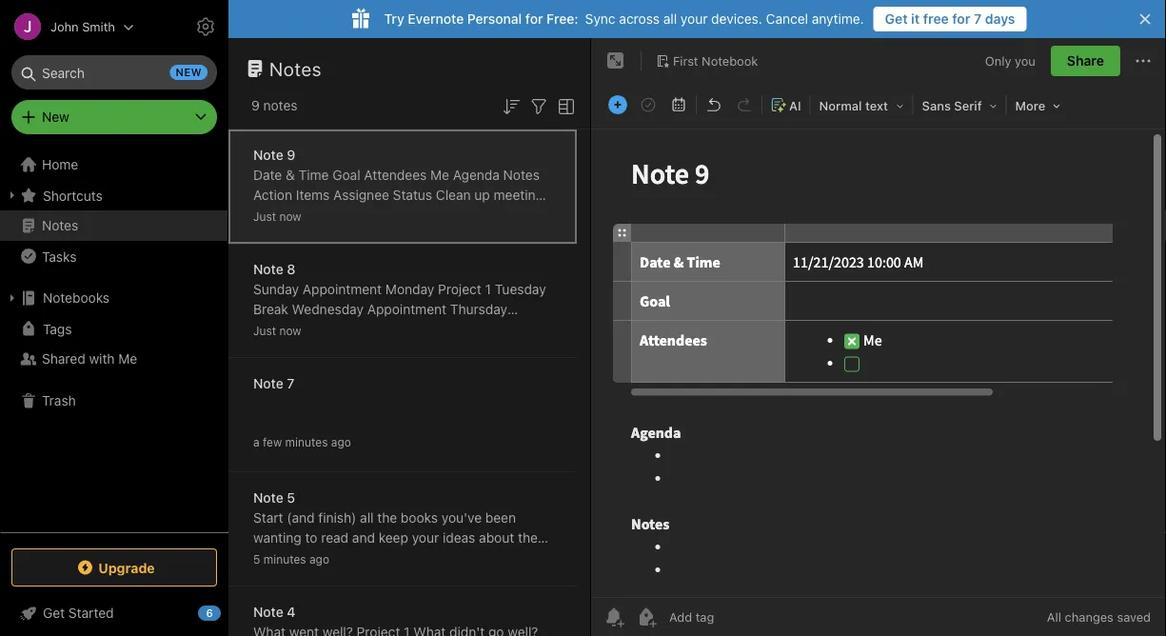 Task type: locate. For each thing, give the bounding box(es) containing it.
0 horizontal spatial break
[[253, 301, 288, 317]]

1 horizontal spatial meeting
[[494, 187, 544, 203]]

ai
[[789, 99, 801, 113]]

0 horizontal spatial for
[[526, 11, 543, 27]]

get inside button
[[885, 11, 908, 27]]

just now for sunday appointment monday project 1 tuesday break wednesday appointment thursday project 2 friday task 3 saturday break
[[253, 324, 301, 338]]

free
[[923, 11, 949, 27]]

1 vertical spatial 5
[[253, 553, 260, 566]]

1 vertical spatial your
[[412, 530, 439, 546]]

2 horizontal spatial all
[[663, 11, 677, 27]]

1 vertical spatial all
[[360, 510, 374, 526]]

new
[[176, 66, 202, 79]]

your
[[681, 11, 708, 27], [412, 530, 439, 546]]

0 vertical spatial just now
[[253, 210, 301, 223]]

1 horizontal spatial 9
[[287, 147, 296, 163]]

devices.
[[711, 11, 763, 27]]

for
[[526, 11, 543, 27], [953, 11, 971, 27]]

just now down sunday
[[253, 324, 301, 338]]

notes up the "9 notes"
[[269, 57, 322, 80]]

notes down the 'action'
[[253, 207, 288, 223]]

wednesday
[[292, 301, 364, 317]]

add a reminder image
[[603, 606, 626, 628]]

0 horizontal spatial notes
[[42, 218, 78, 233]]

1 vertical spatial and
[[352, 530, 375, 546]]

9 up note 9
[[251, 98, 260, 113]]

Help and Learning task checklist field
[[0, 598, 229, 628]]

a down about
[[482, 550, 489, 566]]

View options field
[[550, 93, 578, 118]]

0 vertical spatial get
[[885, 11, 908, 27]]

Sort options field
[[500, 93, 523, 118]]

2 just from the top
[[253, 324, 276, 338]]

john smith
[[50, 20, 115, 34]]

0 vertical spatial and
[[441, 207, 464, 223]]

goal
[[333, 167, 361, 183]]

note 5
[[253, 490, 295, 506]]

only you
[[985, 54, 1036, 68]]

1 vertical spatial get
[[43, 605, 65, 621]]

0 vertical spatial me
[[430, 167, 449, 183]]

sync
[[585, 11, 616, 27]]

expand note image
[[605, 50, 627, 72]]

1 horizontal spatial get
[[885, 11, 908, 27]]

meeting down assignee
[[350, 207, 400, 223]]

just now down the 'action'
[[253, 210, 301, 223]]

share button
[[1051, 46, 1121, 76]]

notes
[[263, 98, 298, 113], [253, 207, 288, 223], [403, 207, 438, 223]]

1 vertical spatial just
[[253, 324, 276, 338]]

just now for date & time goal attendees me agenda notes action items assignee status clean up meeting notes send out meeting notes and action items
[[253, 210, 301, 223]]

1 horizontal spatial a
[[482, 550, 489, 566]]

note up sunday
[[253, 261, 284, 277]]

shared with me
[[42, 351, 137, 367]]

project left 2
[[253, 321, 297, 337]]

2 for from the left
[[953, 11, 971, 27]]

0 vertical spatial appointment
[[303, 281, 382, 297]]

monday
[[386, 281, 434, 297]]

1 vertical spatial appointment
[[367, 301, 447, 317]]

7 inside button
[[974, 11, 982, 27]]

just for sunday appointment monday project 1 tuesday break wednesday appointment thursday project 2 friday task 3 saturday break
[[253, 324, 276, 338]]

me up the clean
[[430, 167, 449, 183]]

ago right few at the left of the page
[[331, 436, 351, 449]]

in
[[271, 550, 281, 566]]

meeting up items
[[494, 187, 544, 203]]

1 vertical spatial minutes
[[264, 553, 306, 566]]

place.
[[311, 550, 348, 566]]

the
[[377, 510, 397, 526]]

0 vertical spatial your
[[681, 11, 708, 27]]

0 vertical spatial notes
[[269, 57, 322, 80]]

1 horizontal spatial break
[[455, 321, 490, 337]]

ai button
[[765, 91, 808, 119]]

get started
[[43, 605, 114, 621]]

for left free:
[[526, 11, 543, 27]]

and up the tip:
[[352, 530, 375, 546]]

your up first
[[681, 11, 708, 27]]

note for note 5
[[253, 490, 284, 506]]

Add tag field
[[667, 609, 810, 625]]

get left it
[[885, 11, 908, 27]]

More field
[[1009, 91, 1068, 119]]

note left 4
[[253, 604, 284, 620]]

share
[[1067, 53, 1105, 69]]

8
[[287, 261, 296, 277]]

note up few at the left of the page
[[253, 376, 284, 391]]

notes up note 9
[[263, 98, 298, 113]]

first notebook button
[[649, 48, 765, 74]]

days
[[985, 11, 1016, 27]]

reading
[[432, 550, 479, 566]]

7 up a few minutes ago at the left bottom of page
[[287, 376, 295, 391]]

7
[[974, 11, 982, 27], [287, 376, 295, 391]]

all left in on the left bottom
[[253, 550, 267, 566]]

appointment up wednesday
[[303, 281, 382, 297]]

ago down to
[[309, 553, 329, 566]]

0 vertical spatial meeting
[[494, 187, 544, 203]]

note up date at the left top
[[253, 147, 284, 163]]

tags button
[[0, 313, 228, 344]]

9 up the &
[[287, 147, 296, 163]]

new search field
[[25, 55, 208, 90]]

sunday
[[253, 281, 299, 297]]

0 vertical spatial project
[[438, 281, 482, 297]]

try evernote personal for free: sync across all your devices. cancel anytime.
[[384, 11, 864, 27]]

1 horizontal spatial ago
[[331, 436, 351, 449]]

Insert field
[[604, 91, 632, 118]]

1 horizontal spatial your
[[681, 11, 708, 27]]

0 vertical spatial 5
[[287, 490, 295, 506]]

1 vertical spatial a
[[482, 550, 489, 566]]

started
[[68, 605, 114, 621]]

1 horizontal spatial notes
[[269, 57, 322, 80]]

1 for from the left
[[526, 11, 543, 27]]

for inside button
[[953, 11, 971, 27]]

changes
[[1065, 610, 1114, 624]]

1 now from the top
[[279, 210, 301, 223]]

4 note from the top
[[253, 490, 284, 506]]

1 horizontal spatial and
[[441, 207, 464, 223]]

tip:
[[352, 550, 375, 566]]

More actions field
[[1132, 46, 1155, 76]]

2 just now from the top
[[253, 324, 301, 338]]

just left 2
[[253, 324, 276, 338]]

minutes down wanting
[[264, 553, 306, 566]]

note
[[253, 147, 284, 163], [253, 261, 284, 277], [253, 376, 284, 391], [253, 490, 284, 506], [253, 604, 284, 620]]

0 horizontal spatial me
[[118, 351, 137, 367]]

1 vertical spatial just now
[[253, 324, 301, 338]]

note 9
[[253, 147, 296, 163]]

2 vertical spatial notes
[[42, 218, 78, 233]]

tags
[[43, 321, 72, 336]]

0 horizontal spatial and
[[352, 530, 375, 546]]

2 now from the top
[[279, 324, 301, 338]]

notes up items
[[503, 167, 540, 183]]

1 vertical spatial break
[[455, 321, 490, 337]]

pictu...
[[321, 570, 363, 586]]

0 horizontal spatial meeting
[[350, 207, 400, 223]]

just now
[[253, 210, 301, 223], [253, 324, 301, 338]]

now down the 'action'
[[279, 210, 301, 223]]

0 vertical spatial just
[[253, 210, 276, 223]]

out
[[326, 207, 346, 223]]

2 vertical spatial all
[[253, 550, 267, 566]]

physical
[[493, 550, 543, 566]]

minutes right few at the left of the page
[[285, 436, 328, 449]]

for for 7
[[953, 11, 971, 27]]

get it free for 7 days
[[885, 11, 1016, 27]]

appointment down monday
[[367, 301, 447, 317]]

1 vertical spatial now
[[279, 324, 301, 338]]

0 vertical spatial break
[[253, 301, 288, 317]]

across
[[619, 11, 660, 27]]

3 note from the top
[[253, 376, 284, 391]]

action
[[253, 187, 292, 203]]

for right free
[[953, 11, 971, 27]]

2 horizontal spatial notes
[[503, 167, 540, 183]]

get inside help and learning task checklist field
[[43, 605, 65, 621]]

normal text
[[819, 99, 888, 113]]

books
[[401, 510, 438, 526]]

0 horizontal spatial 7
[[287, 376, 295, 391]]

all right across
[[663, 11, 677, 27]]

notes up tasks
[[42, 218, 78, 233]]

Heading level field
[[813, 91, 911, 119]]

you've
[[442, 510, 482, 526]]

1 vertical spatial notes
[[503, 167, 540, 183]]

tree
[[0, 149, 229, 531]]

0 vertical spatial minutes
[[285, 436, 328, 449]]

normal
[[819, 99, 862, 113]]

note up start
[[253, 490, 284, 506]]

a left few at the left of the page
[[253, 436, 260, 449]]

send
[[291, 207, 323, 223]]

1 just from the top
[[253, 210, 276, 223]]

0 vertical spatial all
[[663, 11, 677, 27]]

one
[[285, 550, 308, 566]]

and inside date & time goal attendees me agenda notes action items assignee status clean up meeting notes send out meeting notes and action items
[[441, 207, 464, 223]]

break down thursday on the left top of page
[[455, 321, 490, 337]]

1 vertical spatial ago
[[309, 553, 329, 566]]

break down sunday
[[253, 301, 288, 317]]

0 vertical spatial 7
[[974, 11, 982, 27]]

settings image
[[194, 15, 217, 38]]

notes
[[269, 57, 322, 80], [503, 167, 540, 183], [42, 218, 78, 233]]

0 vertical spatial 9
[[251, 98, 260, 113]]

me right with
[[118, 351, 137, 367]]

0 horizontal spatial your
[[412, 530, 439, 546]]

1 vertical spatial 9
[[287, 147, 296, 163]]

project up thursday on the left top of page
[[438, 281, 482, 297]]

5 left in on the left bottom
[[253, 553, 260, 566]]

a
[[253, 436, 260, 449], [482, 550, 489, 566]]

notes down status
[[403, 207, 438, 223]]

1 vertical spatial me
[[118, 351, 137, 367]]

and down the clean
[[441, 207, 464, 223]]

your inside start (and finish) all the books you've been wanting to read and keep your ideas about them all in one place. tip: if you're reading a physical book, take pictu...
[[412, 530, 439, 546]]

me inside shared with me link
[[118, 351, 137, 367]]

your down the books
[[412, 530, 439, 546]]

notes inside date & time goal attendees me agenda notes action items assignee status clean up meeting notes send out meeting notes and action items
[[503, 167, 540, 183]]

1 horizontal spatial for
[[953, 11, 971, 27]]

0 horizontal spatial get
[[43, 605, 65, 621]]

0 horizontal spatial a
[[253, 436, 260, 449]]

4
[[287, 604, 296, 620]]

1 horizontal spatial me
[[430, 167, 449, 183]]

get left started
[[43, 605, 65, 621]]

trash link
[[0, 386, 228, 416]]

expand notebooks image
[[5, 290, 20, 306]]

appointment
[[303, 281, 382, 297], [367, 301, 447, 317]]

2 note from the top
[[253, 261, 284, 277]]

5 note from the top
[[253, 604, 284, 620]]

5 up (and
[[287, 490, 295, 506]]

note 4
[[253, 604, 296, 620]]

all left the
[[360, 510, 374, 526]]

more
[[1016, 99, 1046, 113]]

tasks button
[[0, 241, 228, 271]]

9
[[251, 98, 260, 113], [287, 147, 296, 163]]

items
[[296, 187, 330, 203]]

1 note from the top
[[253, 147, 284, 163]]

note 8 sunday appointment monday project 1 tuesday break wednesday appointment thursday project 2 friday task 3 saturday break
[[253, 261, 546, 337]]

1 horizontal spatial 7
[[974, 11, 982, 27]]

me
[[430, 167, 449, 183], [118, 351, 137, 367]]

0 horizontal spatial 5
[[253, 553, 260, 566]]

new
[[42, 109, 69, 125]]

0 vertical spatial now
[[279, 210, 301, 223]]

7 left days
[[974, 11, 982, 27]]

1 vertical spatial project
[[253, 321, 297, 337]]

time
[[299, 167, 329, 183]]

just down the 'action'
[[253, 210, 276, 223]]

note inside "button"
[[253, 604, 284, 620]]

now left friday
[[279, 324, 301, 338]]

john
[[50, 20, 79, 34]]

note inside note 8 sunday appointment monday project 1 tuesday break wednesday appointment thursday project 2 friday task 3 saturday break
[[253, 261, 284, 277]]

1 just now from the top
[[253, 210, 301, 223]]

get for get it free for 7 days
[[885, 11, 908, 27]]



Task type: describe. For each thing, give the bounding box(es) containing it.
take
[[291, 570, 317, 586]]

undo image
[[701, 91, 727, 118]]

tuesday
[[495, 281, 546, 297]]

wanting
[[253, 530, 302, 546]]

1 vertical spatial 7
[[287, 376, 295, 391]]

0 vertical spatial ago
[[331, 436, 351, 449]]

all changes saved
[[1047, 610, 1151, 624]]

5 minutes ago
[[253, 553, 329, 566]]

just for date & time goal attendees me agenda notes action items assignee status clean up meeting notes send out meeting notes and action items
[[253, 210, 276, 223]]

keep
[[379, 530, 408, 546]]

notes link
[[0, 210, 228, 241]]

agenda
[[453, 167, 500, 183]]

2
[[300, 321, 308, 337]]

action
[[468, 207, 506, 223]]

note for note 7
[[253, 376, 284, 391]]

serif
[[954, 99, 982, 113]]

first notebook
[[673, 53, 758, 68]]

0 vertical spatial a
[[253, 436, 260, 449]]

0 horizontal spatial 9
[[251, 98, 260, 113]]

anytime.
[[812, 11, 864, 27]]

you
[[1015, 54, 1036, 68]]

get it free for 7 days button
[[874, 7, 1027, 31]]

tasks
[[42, 248, 77, 264]]

friday
[[312, 321, 350, 337]]

shared with me link
[[0, 344, 228, 374]]

notebooks link
[[0, 283, 228, 313]]

trash
[[42, 393, 76, 408]]

about
[[479, 530, 514, 546]]

with
[[89, 351, 115, 367]]

1 horizontal spatial 5
[[287, 490, 295, 506]]

3
[[385, 321, 393, 337]]

0 horizontal spatial all
[[253, 550, 267, 566]]

upgrade
[[98, 560, 155, 575]]

Search text field
[[25, 55, 204, 90]]

add filters image
[[528, 95, 550, 118]]

them
[[518, 530, 549, 546]]

notebook
[[702, 53, 758, 68]]

items
[[509, 207, 543, 223]]

to
[[305, 530, 318, 546]]

now for sunday appointment monday project 1 tuesday break wednesday appointment thursday project 2 friday task 3 saturday break
[[279, 324, 301, 338]]

if
[[379, 550, 387, 566]]

sans serif
[[922, 99, 982, 113]]

note window element
[[591, 38, 1166, 636]]

saturday
[[397, 321, 451, 337]]

6
[[206, 607, 213, 619]]

Account field
[[0, 8, 134, 46]]

more actions image
[[1132, 50, 1155, 72]]

for for free:
[[526, 11, 543, 27]]

calendar event image
[[666, 91, 692, 118]]

finish)
[[318, 510, 356, 526]]

sans
[[922, 99, 951, 113]]

up
[[475, 187, 490, 203]]

a few minutes ago
[[253, 436, 351, 449]]

shortcuts
[[43, 187, 103, 203]]

get for get started
[[43, 605, 65, 621]]

Font family field
[[916, 91, 1004, 119]]

home
[[42, 157, 78, 172]]

saved
[[1117, 610, 1151, 624]]

task
[[353, 321, 381, 337]]

few
[[263, 436, 282, 449]]

1 vertical spatial meeting
[[350, 207, 400, 223]]

read
[[321, 530, 349, 546]]

Note Editor text field
[[591, 129, 1166, 597]]

note for note 8 sunday appointment monday project 1 tuesday break wednesday appointment thursday project 2 friday task 3 saturday break
[[253, 261, 284, 277]]

&
[[286, 167, 295, 183]]

cancel
[[766, 11, 808, 27]]

start
[[253, 510, 283, 526]]

note 7
[[253, 376, 295, 391]]

all
[[1047, 610, 1062, 624]]

0 horizontal spatial project
[[253, 321, 297, 337]]

new button
[[11, 100, 217, 134]]

Add filters field
[[528, 93, 550, 118]]

and inside start (and finish) all the books you've been wanting to read and keep your ideas about them all in one place. tip: if you're reading a physical book, take pictu...
[[352, 530, 375, 546]]

add tag image
[[635, 606, 658, 628]]

9 notes
[[251, 98, 298, 113]]

try
[[384, 11, 404, 27]]

evernote
[[408, 11, 464, 27]]

(and
[[287, 510, 315, 526]]

date & time goal attendees me agenda notes action items assignee status clean up meeting notes send out meeting notes and action items
[[253, 167, 544, 223]]

shared
[[42, 351, 85, 367]]

been
[[486, 510, 516, 526]]

1 horizontal spatial all
[[360, 510, 374, 526]]

1
[[485, 281, 491, 297]]

you're
[[390, 550, 429, 566]]

it
[[911, 11, 920, 27]]

ideas
[[443, 530, 475, 546]]

0 horizontal spatial ago
[[309, 553, 329, 566]]

thursday
[[450, 301, 508, 317]]

tree containing home
[[0, 149, 229, 531]]

upgrade button
[[11, 548, 217, 587]]

me inside date & time goal attendees me agenda notes action items assignee status clean up meeting notes send out meeting notes and action items
[[430, 167, 449, 183]]

only
[[985, 54, 1012, 68]]

free:
[[547, 11, 579, 27]]

note for note 9
[[253, 147, 284, 163]]

first
[[673, 53, 698, 68]]

note 4 button
[[229, 587, 577, 636]]

note for note 4
[[253, 604, 284, 620]]

now for date & time goal attendees me agenda notes action items assignee status clean up meeting notes send out meeting notes and action items
[[279, 210, 301, 223]]

book,
[[253, 570, 288, 586]]

date
[[253, 167, 282, 183]]

home link
[[0, 149, 229, 180]]

clean
[[436, 187, 471, 203]]

start (and finish) all the books you've been wanting to read and keep your ideas about them all in one place. tip: if you're reading a physical book, take pictu...
[[253, 510, 549, 586]]

a inside start (and finish) all the books you've been wanting to read and keep your ideas about them all in one place. tip: if you're reading a physical book, take pictu...
[[482, 550, 489, 566]]

1 horizontal spatial project
[[438, 281, 482, 297]]

click to collapse image
[[221, 601, 236, 624]]



Task type: vqa. For each thing, say whether or not it's contained in the screenshot.
7 in "button"
yes



